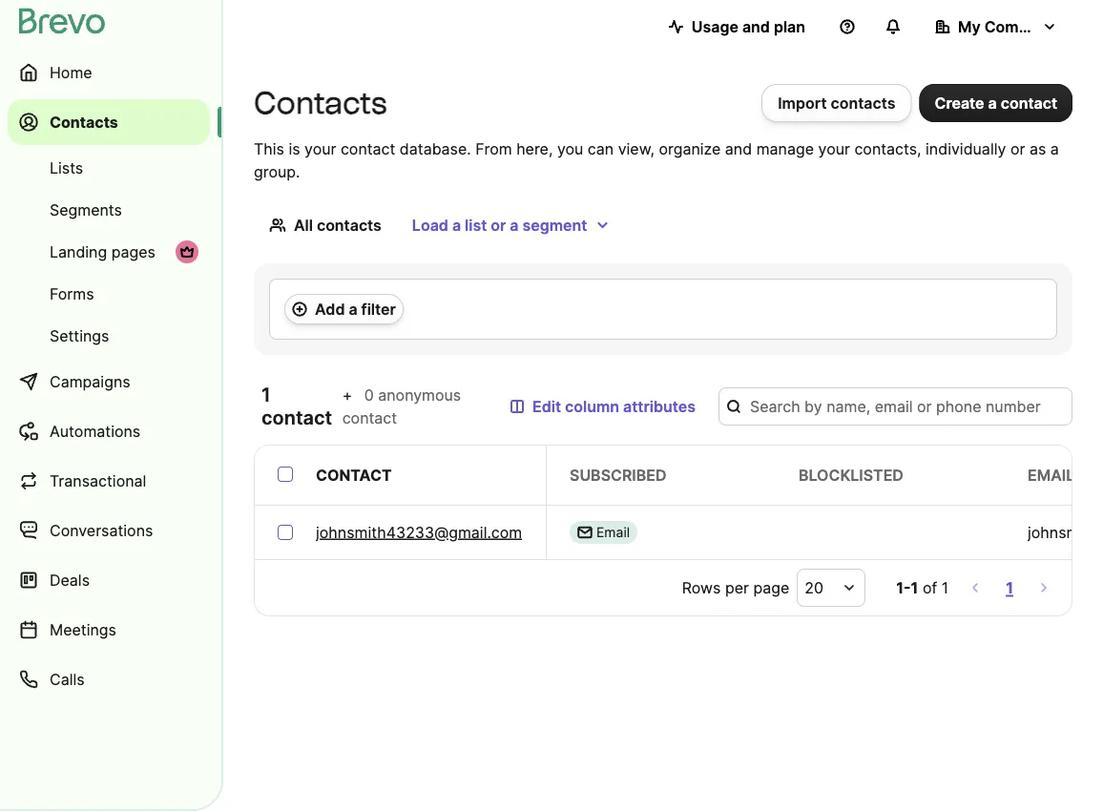 Task type: vqa. For each thing, say whether or not it's contained in the screenshot.
third report from the left
no



Task type: describe. For each thing, give the bounding box(es) containing it.
page
[[754, 579, 790, 597]]

create a contact button
[[920, 84, 1073, 122]]

edit
[[533, 397, 561, 416]]

load a list or a segment button
[[397, 206, 626, 244]]

usage and plan
[[692, 17, 806, 36]]

deals
[[50, 571, 90, 589]]

Search by name, email or phone number search field
[[719, 388, 1073, 426]]

or inside button
[[491, 216, 506, 234]]

filter
[[361, 300, 396, 318]]

contact inside this is your contact database. from here, you can view, organize and manage your contacts, individually or as a group.
[[341, 139, 396, 158]]

per
[[725, 579, 749, 597]]

contacts link
[[8, 99, 210, 145]]

20
[[805, 579, 824, 597]]

from
[[476, 139, 512, 158]]

contacts for import contacts
[[831, 94, 896, 112]]

all
[[294, 216, 313, 234]]

settings link
[[8, 317, 210, 355]]

home link
[[8, 50, 210, 95]]

+
[[342, 386, 352, 404]]

a for add a filter
[[349, 300, 358, 318]]

import contacts button
[[762, 84, 912, 122]]

my company
[[958, 17, 1055, 36]]

1 inside button
[[1006, 579, 1014, 597]]

automations
[[50, 422, 141, 441]]

group.
[[254, 162, 300, 181]]

home
[[50, 63, 92, 82]]

calls
[[50, 670, 85, 689]]

settings
[[50, 326, 109, 345]]

segments
[[50, 200, 122, 219]]

20 button
[[797, 569, 866, 607]]

load a list or a segment
[[412, 216, 587, 234]]

a right list
[[510, 216, 519, 234]]

and inside this is your contact database. from here, you can view, organize and manage your contacts, individually or as a group.
[[725, 139, 752, 158]]

transactional
[[50, 472, 146, 490]]

conversations link
[[8, 508, 210, 554]]

or inside this is your contact database. from here, you can view, organize and manage your contacts, individually or as a group.
[[1011, 139, 1026, 158]]

forms
[[50, 284, 94, 303]]

individually
[[926, 139, 1007, 158]]

a for create a contact
[[989, 94, 997, 112]]

transactional link
[[8, 458, 210, 504]]

company
[[985, 17, 1055, 36]]

a for load a list or a segment
[[452, 216, 461, 234]]

attributes
[[623, 397, 696, 416]]

is
[[289, 139, 300, 158]]

as
[[1030, 139, 1047, 158]]

0
[[364, 386, 374, 404]]

contact
[[316, 466, 392, 484]]

plan
[[774, 17, 806, 36]]

2 your from the left
[[819, 139, 851, 158]]

landing
[[50, 242, 107, 261]]

here,
[[517, 139, 553, 158]]

edit column attributes button
[[495, 388, 711, 426]]

can
[[588, 139, 614, 158]]

conversations
[[50, 521, 153, 540]]

email
[[597, 525, 630, 541]]

list
[[465, 216, 487, 234]]

left___rvooi image
[[179, 244, 195, 260]]

1 contact
[[262, 383, 332, 430]]

blocklisted
[[799, 466, 904, 484]]

you
[[557, 139, 584, 158]]



Task type: locate. For each thing, give the bounding box(es) containing it.
add a filter
[[315, 300, 396, 318]]

contacts
[[254, 84, 387, 121], [50, 113, 118, 131]]

contacts up contacts,
[[831, 94, 896, 112]]

create a contact
[[935, 94, 1058, 112]]

contact
[[1001, 94, 1058, 112], [341, 139, 396, 158], [262, 406, 332, 430], [342, 409, 397, 427]]

0 horizontal spatial contacts
[[317, 216, 382, 234]]

view,
[[618, 139, 655, 158]]

usage and plan button
[[654, 8, 821, 46]]

0 vertical spatial and
[[743, 17, 770, 36]]

edit column attributes
[[533, 397, 696, 416]]

1 vertical spatial and
[[725, 139, 752, 158]]

johnsmith4
[[1028, 523, 1104, 542]]

segments link
[[8, 191, 210, 229]]

your right is at the left of page
[[305, 139, 336, 158]]

all contacts
[[294, 216, 382, 234]]

this
[[254, 139, 284, 158]]

subscribed
[[570, 466, 667, 484]]

a right create
[[989, 94, 997, 112]]

segment
[[523, 216, 587, 234]]

pages
[[111, 242, 156, 261]]

1 vertical spatial or
[[491, 216, 506, 234]]

calls link
[[8, 657, 210, 703]]

1 horizontal spatial contacts
[[831, 94, 896, 112]]

database.
[[400, 139, 471, 158]]

1 horizontal spatial contacts
[[254, 84, 387, 121]]

0 horizontal spatial your
[[305, 139, 336, 158]]

0 vertical spatial contacts
[[831, 94, 896, 112]]

deals link
[[8, 557, 210, 603]]

of
[[923, 579, 938, 597]]

usage
[[692, 17, 739, 36]]

meetings link
[[8, 607, 210, 653]]

0 horizontal spatial contacts
[[50, 113, 118, 131]]

contacts up lists
[[50, 113, 118, 131]]

1 horizontal spatial your
[[819, 139, 851, 158]]

add
[[315, 300, 345, 318]]

column
[[565, 397, 620, 416]]

or right list
[[491, 216, 506, 234]]

contacts,
[[855, 139, 922, 158]]

a inside button
[[989, 94, 997, 112]]

0 anonymous contact
[[342, 386, 461, 427]]

contacts up is at the left of page
[[254, 84, 387, 121]]

left___c25ys image
[[578, 525, 593, 540]]

contact inside the 0 anonymous contact
[[342, 409, 397, 427]]

automations link
[[8, 409, 210, 454]]

contacts inside import contacts button
[[831, 94, 896, 112]]

a inside this is your contact database. from here, you can view, organize and manage your contacts, individually or as a group.
[[1051, 139, 1059, 158]]

contact up as
[[1001, 94, 1058, 112]]

load
[[412, 216, 449, 234]]

forms link
[[8, 275, 210, 313]]

add a filter button
[[284, 294, 404, 325]]

and left plan
[[743, 17, 770, 36]]

import
[[778, 94, 827, 112]]

contacts
[[831, 94, 896, 112], [317, 216, 382, 234]]

my
[[958, 17, 981, 36]]

1 inside 1 contact
[[262, 383, 272, 407]]

1 horizontal spatial or
[[1011, 139, 1026, 158]]

and left manage
[[725, 139, 752, 158]]

1 button
[[1003, 575, 1018, 601]]

contact up "contact"
[[262, 406, 332, 430]]

import contacts
[[778, 94, 896, 112]]

johnsmith43233@gmail.com
[[316, 523, 522, 542]]

contacts right all
[[317, 216, 382, 234]]

create
[[935, 94, 985, 112]]

contact down 0
[[342, 409, 397, 427]]

contact inside button
[[1001, 94, 1058, 112]]

contact left database.
[[341, 139, 396, 158]]

lists link
[[8, 149, 210, 187]]

or left as
[[1011, 139, 1026, 158]]

a right add
[[349, 300, 358, 318]]

a
[[989, 94, 997, 112], [1051, 139, 1059, 158], [452, 216, 461, 234], [510, 216, 519, 234], [349, 300, 358, 318]]

contacts for all contacts
[[317, 216, 382, 234]]

a left list
[[452, 216, 461, 234]]

rows per page
[[682, 579, 790, 597]]

your down import contacts button at the right of page
[[819, 139, 851, 158]]

0 horizontal spatial or
[[491, 216, 506, 234]]

johnsmith43233@gmail.com link
[[316, 521, 522, 544]]

campaigns link
[[8, 359, 210, 405]]

manage
[[757, 139, 814, 158]]

1-
[[897, 579, 911, 597]]

my company button
[[920, 8, 1073, 46]]

rows
[[682, 579, 721, 597]]

a right as
[[1051, 139, 1059, 158]]

1-1 of 1
[[897, 579, 949, 597]]

landing pages link
[[8, 233, 210, 271]]

1 your from the left
[[305, 139, 336, 158]]

meetings
[[50, 621, 116, 639]]

0 vertical spatial or
[[1011, 139, 1026, 158]]

1
[[262, 383, 272, 407], [911, 579, 919, 597], [942, 579, 949, 597], [1006, 579, 1014, 597]]

campaigns
[[50, 372, 130, 391]]

email
[[1028, 466, 1075, 484]]

1 vertical spatial contacts
[[317, 216, 382, 234]]

this is your contact database. from here, you can view, organize and manage your contacts, individually or as a group.
[[254, 139, 1059, 181]]

lists
[[50, 158, 83, 177]]

organize
[[659, 139, 721, 158]]

and
[[743, 17, 770, 36], [725, 139, 752, 158]]

anonymous
[[378, 386, 461, 404]]

landing pages
[[50, 242, 156, 261]]

and inside 'button'
[[743, 17, 770, 36]]

or
[[1011, 139, 1026, 158], [491, 216, 506, 234]]



